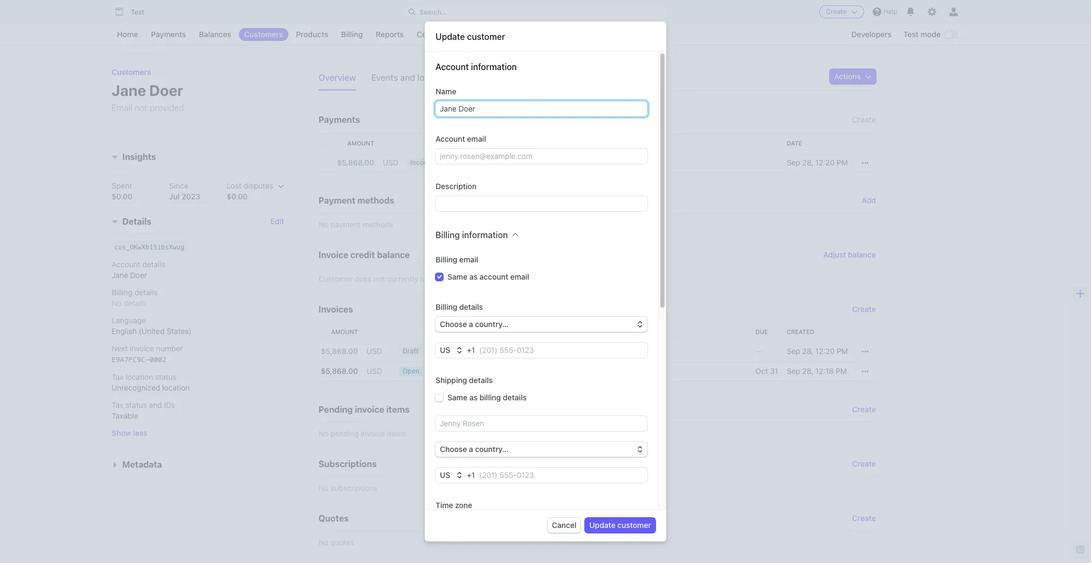 Task type: vqa. For each thing, say whether or not it's contained in the screenshot.
top Atlas
no



Task type: locate. For each thing, give the bounding box(es) containing it.
not right email
[[135, 103, 148, 113]]

unrecognized
[[112, 384, 160, 393]]

and inside 'tax status and ids taxable'
[[149, 401, 162, 410]]

quotes
[[319, 514, 349, 524]]

1 choose from the top
[[440, 320, 467, 329]]

2 sep from the top
[[787, 347, 801, 356]]

1 choose a country… button from the top
[[436, 317, 648, 332]]

0 horizontal spatial test
[[131, 8, 144, 16]]

as left account
[[470, 272, 478, 282]]

test left mode
[[904, 30, 919, 39]]

payment for invoice
[[466, 158, 534, 167]]

1 horizontal spatial customers
[[244, 30, 283, 39]]

1 tax from the top
[[112, 373, 124, 382]]

tax for tax location status unrecognized location
[[112, 373, 124, 382]]

time
[[436, 501, 453, 510]]

1 vertical spatial update customer
[[590, 521, 652, 530]]

$0.00
[[112, 192, 133, 201], [227, 192, 248, 201]]

billing details no details
[[112, 288, 158, 308]]

sep for —
[[787, 347, 801, 356]]

more
[[460, 30, 478, 39]]

country… up draft
[[475, 320, 509, 329]]

1 horizontal spatial status
[[155, 373, 177, 382]]

1 jane from the top
[[112, 81, 146, 99]]

insights
[[122, 152, 156, 162]]

0 horizontal spatial payments
[[151, 30, 186, 39]]

2 vertical spatial $5,868.00
[[321, 367, 358, 376]]

1 horizontal spatial location
[[162, 384, 190, 393]]

0 vertical spatial and
[[400, 73, 415, 83]]

invoice up e9a7fc9c-draft
[[432, 328, 456, 335]]

0 vertical spatial test
[[131, 8, 144, 16]]

test inside test "button"
[[131, 8, 144, 16]]

2 same from the top
[[448, 393, 468, 402]]

sep 28, 12:20 pm link up the sep 28, 12:18 pm
[[783, 342, 853, 362]]

2 vertical spatial usd
[[367, 367, 382, 376]]

0 vertical spatial email
[[467, 134, 486, 143]]

information up the billing email
[[462, 230, 508, 240]]

usd link left draft on the bottom left of page
[[363, 342, 387, 362]]

1 vertical spatial as
[[470, 393, 478, 402]]

1 horizontal spatial balance
[[849, 250, 877, 259]]

shipping details
[[436, 376, 493, 385]]

taxable
[[112, 412, 138, 421]]

update down search… at the left top of page
[[436, 32, 465, 42]]

e9a7fc9c- inside 'next invoice number e9a7fc9c-0002'
[[112, 356, 150, 364]]

location up ids
[[162, 384, 190, 393]]

no up language
[[112, 299, 122, 308]]

sep right 31 at the bottom of page
[[787, 367, 801, 376]]

+ 1 for 1st (201) 555-0123 phone field from the bottom of the page
[[467, 471, 475, 480]]

no left pending
[[319, 429, 329, 439]]

country… down billing
[[475, 445, 509, 454]]

(201) 555-0123 telephone field
[[475, 343, 648, 358], [475, 468, 648, 483]]

email up payment for invoice
[[467, 134, 486, 143]]

2 vertical spatial a
[[469, 445, 473, 454]]

connect link
[[412, 28, 452, 41]]

$5,868.00 down invoices
[[321, 347, 358, 356]]

1 vertical spatial payment
[[319, 196, 356, 206]]

billing left reports
[[341, 30, 363, 39]]

1 horizontal spatial and
[[400, 73, 415, 83]]

invoice up no pending invoice items
[[355, 405, 385, 415]]

2 as from the top
[[470, 393, 478, 402]]

payment
[[331, 220, 361, 229]]

1 horizontal spatial update customer
[[590, 521, 652, 530]]

events
[[371, 73, 398, 83]]

0 vertical spatial amount
[[347, 140, 374, 147]]

details for billing details no details
[[135, 288, 158, 297]]

not
[[135, 103, 148, 113], [374, 275, 385, 284]]

account email
[[436, 134, 486, 143]]

test for test
[[131, 8, 144, 16]]

same down the billing email
[[448, 272, 468, 282]]

0 vertical spatial number
[[458, 328, 484, 335]]

0 vertical spatial (201) 555-0123 telephone field
[[475, 343, 648, 358]]

2 create link from the top
[[853, 513, 877, 524]]

create
[[826, 8, 847, 16], [853, 115, 877, 124], [853, 305, 877, 314], [853, 405, 877, 414], [853, 460, 877, 469], [853, 514, 877, 523]]

2 + from the top
[[467, 471, 472, 480]]

amount
[[347, 140, 374, 147], [331, 328, 358, 335]]

account up name
[[436, 62, 469, 72]]

states)
[[167, 327, 192, 336]]

location up unrecognized at the left bottom
[[126, 373, 153, 382]]

0 horizontal spatial $0.00
[[112, 192, 133, 201]]

0 vertical spatial update customer
[[436, 32, 505, 42]]

billing details
[[436, 303, 483, 312]]

payments down overview button
[[319, 115, 360, 125]]

doer
[[149, 81, 183, 99], [130, 271, 147, 280]]

1 vertical spatial customers
[[112, 67, 151, 77]]

$5,868.00 link down invoices
[[319, 342, 363, 362]]

provided
[[150, 103, 184, 113]]

invoice
[[510, 158, 534, 167], [319, 250, 349, 260], [432, 328, 456, 335]]

2 tax from the top
[[112, 401, 124, 410]]

doer inside account details jane doer
[[130, 271, 147, 280]]

Account email email field
[[436, 149, 648, 164]]

pm for —
[[837, 347, 848, 356]]

1 1 from the top
[[472, 346, 475, 355]]

1 vertical spatial invoice
[[319, 250, 349, 260]]

0 vertical spatial as
[[470, 272, 478, 282]]

choose a country… down billing details
[[440, 320, 509, 329]]

time zone
[[436, 501, 473, 510]]

jane up billing details no details
[[112, 271, 128, 280]]

$5,868.00
[[337, 158, 374, 167], [321, 347, 358, 356], [321, 367, 358, 376]]

balance up customer does not currently have a balance.
[[377, 250, 410, 260]]

lost disputes
[[227, 181, 273, 191]]

number up draft
[[458, 328, 484, 335]]

31
[[771, 367, 779, 376]]

$0.00 down spent
[[112, 192, 133, 201]]

0 vertical spatial choose a country…
[[440, 320, 509, 329]]

language
[[112, 316, 146, 326]]

tax inside the tax location status unrecognized location
[[112, 373, 124, 382]]

customers inside customers jane doer email not provided
[[112, 67, 151, 77]]

+ up zone
[[467, 471, 472, 480]]

create link for quotes
[[853, 513, 877, 524]]

invoice number
[[432, 328, 484, 335]]

1 vertical spatial tax
[[112, 401, 124, 410]]

0 vertical spatial svg image
[[862, 160, 869, 166]]

customers for customers jane doer email not provided
[[112, 67, 151, 77]]

28,
[[803, 158, 814, 167], [803, 347, 814, 356], [803, 367, 814, 376]]

1 down invoice number
[[472, 346, 475, 355]]

2 balance from the left
[[849, 250, 877, 259]]

1 horizontal spatial payment
[[466, 158, 496, 167]]

1 vertical spatial invoice
[[355, 405, 385, 415]]

name
[[436, 87, 457, 96]]

0 horizontal spatial payment
[[319, 196, 356, 206]]

2 vertical spatial account
[[112, 260, 140, 269]]

status down 0002
[[155, 373, 177, 382]]

2 country… from the top
[[475, 445, 509, 454]]

create link for invoices
[[853, 304, 877, 315]]

1 horizontal spatial test
[[904, 30, 919, 39]]

details inside account details jane doer
[[142, 260, 165, 269]]

details for shipping details
[[469, 376, 493, 385]]

$5,868.00 link up pending at left
[[319, 362, 363, 382]]

0 horizontal spatial number
[[156, 344, 183, 354]]

0 vertical spatial choose
[[440, 320, 467, 329]]

1 horizontal spatial number
[[458, 328, 484, 335]]

search…
[[420, 8, 447, 16]]

2 sep 28, 12:20 pm from the top
[[787, 347, 848, 356]]

1 + from the top
[[467, 346, 472, 355]]

adjust
[[824, 250, 847, 259]]

billing
[[341, 30, 363, 39], [436, 230, 460, 240], [436, 255, 458, 264], [112, 288, 133, 297], [436, 303, 458, 312]]

invoice inside 'next invoice number e9a7fc9c-0002'
[[130, 344, 154, 354]]

$5,868.00 up pending at left
[[321, 367, 358, 376]]

+ 1 down invoice number
[[467, 346, 475, 355]]

not inside customers jane doer email not provided
[[135, 103, 148, 113]]

email up balance.
[[460, 255, 479, 264]]

account inside account details jane doer
[[112, 260, 140, 269]]

28, inside sep 28, 12:18 pm link
[[803, 367, 814, 376]]

billing up the billing email
[[436, 230, 460, 240]]

customers for customers
[[244, 30, 283, 39]]

0 vertical spatial country…
[[475, 320, 509, 329]]

country… for second choose a country… popup button from the top
[[475, 445, 509, 454]]

jane up email
[[112, 81, 146, 99]]

1 up zone
[[472, 471, 475, 480]]

1 country… from the top
[[475, 320, 509, 329]]

jane inside customers jane doer email not provided
[[112, 81, 146, 99]]

0 vertical spatial tax
[[112, 373, 124, 382]]

+ down invoice number
[[467, 346, 472, 355]]

tax
[[112, 373, 124, 382], [112, 401, 124, 410]]

usd left incomplete
[[383, 158, 399, 167]]

1 horizontal spatial payments
[[319, 115, 360, 125]]

1 vertical spatial account
[[436, 134, 465, 143]]

payment up payment
[[319, 196, 356, 206]]

balance right adjust
[[849, 250, 877, 259]]

usd left open
[[367, 367, 382, 376]]

country…
[[475, 320, 509, 329], [475, 445, 509, 454]]

sep 28, 12:20 pm up the sep 28, 12:18 pm
[[787, 347, 848, 356]]

usd link
[[379, 153, 403, 173], [363, 342, 387, 362], [363, 362, 387, 382]]

0 vertical spatial status
[[155, 373, 177, 382]]

customers left products
[[244, 30, 283, 39]]

0 vertical spatial doer
[[149, 81, 183, 99]]

payments
[[151, 30, 186, 39], [319, 115, 360, 125]]

billing for billing information
[[436, 230, 460, 240]]

1 vertical spatial doer
[[130, 271, 147, 280]]

e9a7fc9c- down invoice number
[[432, 348, 470, 356]]

1 svg image from the top
[[862, 160, 869, 166]]

same down shipping
[[448, 393, 468, 402]]

home
[[117, 30, 138, 39]]

items down pending invoice items
[[387, 429, 406, 439]]

usd for oct 31
[[367, 367, 382, 376]]

1 vertical spatial pm
[[837, 347, 848, 356]]

invoice up customer
[[319, 250, 349, 260]]

1 horizontal spatial customer
[[618, 521, 652, 530]]

and left logs on the left top of the page
[[400, 73, 415, 83]]

usd left draft on the bottom left of page
[[367, 347, 382, 356]]

invoice right for
[[510, 158, 534, 167]]

1 vertical spatial status
[[126, 401, 147, 410]]

update right cancel
[[590, 521, 616, 530]]

tax up unrecognized at the left bottom
[[112, 373, 124, 382]]

details for account details jane doer
[[142, 260, 165, 269]]

credit
[[351, 250, 375, 260]]

Search… search field
[[403, 5, 668, 19]]

payments right home
[[151, 30, 186, 39]]

28, for —
[[803, 347, 814, 356]]

billing inside billing details no details
[[112, 288, 133, 297]]

customers link left products link
[[239, 28, 289, 41]]

0 horizontal spatial update
[[436, 32, 465, 42]]

$5,868.00 link
[[333, 153, 379, 173], [319, 342, 363, 362], [319, 362, 363, 382]]

billing up balance.
[[436, 255, 458, 264]]

1 same from the top
[[448, 272, 468, 282]]

number up 0002
[[156, 344, 183, 354]]

create link
[[853, 304, 877, 315], [853, 513, 877, 524]]

actions
[[835, 72, 861, 81]]

2 choose a country… from the top
[[440, 445, 509, 454]]

balance inside adjust balance button
[[849, 250, 877, 259]]

account down cus_okwxb1sibsxwug
[[112, 260, 140, 269]]

description up payment for invoice
[[466, 140, 506, 147]]

payment methods
[[319, 196, 395, 206]]

no left subscriptions
[[319, 484, 329, 493]]

$0.00 down lost
[[227, 192, 248, 201]]

svg image for sep 28, 12:20 pm
[[862, 349, 869, 355]]

details down account details jane doer
[[135, 288, 158, 297]]

balances link
[[194, 28, 237, 41]]

and left ids
[[149, 401, 162, 410]]

1 28, from the top
[[803, 158, 814, 167]]

balance
[[377, 250, 410, 260], [849, 250, 877, 259]]

1 vertical spatial a
[[469, 320, 473, 329]]

sep
[[787, 158, 801, 167], [787, 347, 801, 356], [787, 367, 801, 376]]

e9a7fc9c- down next
[[112, 356, 150, 364]]

no for pending invoice items
[[319, 429, 329, 439]]

0 horizontal spatial not
[[135, 103, 148, 113]]

1
[[472, 346, 475, 355], [472, 471, 475, 480]]

tax up taxable
[[112, 401, 124, 410]]

no left quotes
[[319, 538, 329, 547]]

0 vertical spatial same
[[448, 272, 468, 282]]

0 vertical spatial 12:20
[[816, 158, 835, 167]]

1 vertical spatial sep 28, 12:20 pm link
[[783, 342, 853, 362]]

3 28, from the top
[[803, 367, 814, 376]]

1 create link from the top
[[853, 304, 877, 315]]

no inside billing details no details
[[112, 299, 122, 308]]

update customer
[[436, 32, 505, 42], [590, 521, 652, 530]]

invoice for invoice credit balance
[[319, 250, 349, 260]]

0 vertical spatial sep 28, 12:20 pm link
[[783, 153, 853, 173]]

2 svg image from the top
[[862, 349, 869, 355]]

information down more button
[[471, 62, 517, 72]]

test up home
[[131, 8, 144, 16]]

sep down created
[[787, 347, 801, 356]]

same for same as account email
[[448, 272, 468, 282]]

$5,868.00 link for oct 31
[[319, 362, 363, 382]]

1 vertical spatial 28,
[[803, 347, 814, 356]]

payment for invoice link
[[462, 153, 783, 173]]

2 vertical spatial pm
[[836, 367, 847, 376]]

1 (201) 555-0123 telephone field from the top
[[475, 343, 648, 358]]

overview
[[319, 73, 356, 83]]

$5,868.00 link for —
[[319, 342, 363, 362]]

products link
[[291, 28, 334, 41]]

less
[[133, 429, 147, 438]]

tab list
[[319, 69, 450, 91]]

no left payment
[[319, 220, 329, 229]]

1 vertical spatial sep 28, 12:20 pm
[[787, 347, 848, 356]]

1 as from the top
[[470, 272, 478, 282]]

usd link left incomplete
[[379, 153, 403, 173]]

2 vertical spatial svg image
[[862, 369, 869, 375]]

date
[[787, 140, 803, 147]]

invoice up 0002
[[130, 344, 154, 354]]

$5,868.00 up payment methods
[[337, 158, 374, 167]]

account up incomplete link
[[436, 134, 465, 143]]

12:20
[[816, 158, 835, 167], [816, 347, 835, 356]]

billing down account details jane doer
[[112, 288, 133, 297]]

0 vertical spatial jane
[[112, 81, 146, 99]]

details for billing details
[[460, 303, 483, 312]]

details up the same as billing details at the bottom left of page
[[469, 376, 493, 385]]

same
[[448, 272, 468, 282], [448, 393, 468, 402]]

payment left for
[[466, 158, 496, 167]]

1 vertical spatial email
[[460, 255, 479, 264]]

details down cus_okwxb1sibsxwug
[[142, 260, 165, 269]]

$5,868.00 link up payment methods
[[333, 153, 379, 173]]

2 1 from the top
[[472, 471, 475, 480]]

reports link
[[371, 28, 409, 41]]

1 sep 28, 12:20 pm link from the top
[[783, 153, 853, 173]]

cancel button
[[548, 518, 581, 533]]

1 horizontal spatial invoice
[[432, 328, 456, 335]]

0 vertical spatial 28,
[[803, 158, 814, 167]]

usd link for oct 31
[[363, 362, 387, 382]]

0 horizontal spatial balance
[[377, 250, 410, 260]]

account
[[480, 272, 509, 282]]

tax inside 'tax status and ids taxable'
[[112, 401, 124, 410]]

+ 1 up zone
[[467, 471, 475, 480]]

billing inside 'billing' link
[[341, 30, 363, 39]]

not right does
[[374, 275, 385, 284]]

2 $0.00 from the left
[[227, 192, 248, 201]]

1 vertical spatial svg image
[[862, 349, 869, 355]]

0 vertical spatial sep 28, 12:20 pm
[[787, 158, 848, 167]]

1 choose a country… from the top
[[440, 320, 509, 329]]

email
[[112, 103, 133, 113]]

2 vertical spatial invoice
[[432, 328, 456, 335]]

add
[[862, 196, 877, 205]]

invoice down pending invoice items
[[361, 429, 385, 439]]

and
[[400, 73, 415, 83], [149, 401, 162, 410]]

1 $0.00 from the left
[[112, 192, 133, 201]]

0 vertical spatial create link
[[853, 304, 877, 315]]

1 vertical spatial payments
[[319, 115, 360, 125]]

usd link for —
[[363, 342, 387, 362]]

3 sep from the top
[[787, 367, 801, 376]]

0 vertical spatial invoice
[[130, 344, 154, 354]]

1 vertical spatial information
[[462, 230, 508, 240]]

customer
[[319, 275, 353, 284]]

methods down payment methods
[[363, 220, 394, 229]]

1 vertical spatial $5,868.00
[[321, 347, 358, 356]]

2 jane from the top
[[112, 271, 128, 280]]

as left billing
[[470, 393, 478, 402]]

as
[[470, 272, 478, 282], [470, 393, 478, 402]]

methods up no payment methods
[[358, 196, 395, 206]]

create button for pending invoice items
[[853, 405, 877, 415]]

0 vertical spatial $5,868.00
[[337, 158, 374, 167]]

sep 28, 12:20 pm link down date
[[783, 153, 853, 173]]

balance.
[[445, 275, 474, 284]]

0 horizontal spatial status
[[126, 401, 147, 410]]

1 + 1 from the top
[[467, 346, 475, 355]]

2 28, from the top
[[803, 347, 814, 356]]

logs
[[418, 73, 435, 83]]

choose
[[440, 320, 467, 329], [440, 445, 467, 454]]

doer up provided
[[149, 81, 183, 99]]

svg image
[[862, 160, 869, 166], [862, 349, 869, 355], [862, 369, 869, 375]]

sep down date
[[787, 158, 801, 167]]

0 vertical spatial sep
[[787, 158, 801, 167]]

3 svg image from the top
[[862, 369, 869, 375]]

status up taxable
[[126, 401, 147, 410]]

draft link
[[395, 342, 427, 362]]

Jenny Rosen text field
[[436, 416, 648, 432]]

2 + 1 from the top
[[467, 471, 475, 480]]

email right account
[[511, 272, 530, 282]]

billing for billing email
[[436, 255, 458, 264]]

1 horizontal spatial customers link
[[239, 28, 289, 41]]

0 horizontal spatial doer
[[130, 271, 147, 280]]

same as account email
[[448, 272, 530, 282]]

choose a country… down the same as billing details at the bottom left of page
[[440, 445, 509, 454]]

details up invoice number
[[460, 303, 483, 312]]

2 horizontal spatial invoice
[[510, 158, 534, 167]]

email
[[467, 134, 486, 143], [460, 255, 479, 264], [511, 272, 530, 282]]

1 vertical spatial sep
[[787, 347, 801, 356]]

1 vertical spatial test
[[904, 30, 919, 39]]

jul
[[169, 192, 180, 201]]

0 horizontal spatial invoice
[[319, 250, 349, 260]]

1 vertical spatial create link
[[853, 513, 877, 524]]

1 vertical spatial and
[[149, 401, 162, 410]]

doer up billing details no details
[[130, 271, 147, 280]]

home link
[[112, 28, 144, 41]]

0 vertical spatial account
[[436, 62, 469, 72]]

account for account email
[[436, 134, 465, 143]]

sep 28, 12:20 pm down date
[[787, 158, 848, 167]]

items down open 'link'
[[387, 405, 410, 415]]

created
[[787, 328, 815, 335]]

customers link up email
[[112, 67, 151, 77]]

customers link
[[239, 28, 289, 41], [112, 67, 151, 77]]

1 vertical spatial customers link
[[112, 67, 151, 77]]

update
[[436, 32, 465, 42], [590, 521, 616, 530]]

billing up invoice number
[[436, 303, 458, 312]]

payments link
[[146, 28, 192, 41]]

1 vertical spatial location
[[162, 384, 190, 393]]

1 vertical spatial number
[[156, 344, 183, 354]]

create button
[[820, 5, 865, 18], [853, 112, 877, 127], [853, 405, 877, 415], [853, 459, 877, 470]]

1 vertical spatial update
[[590, 521, 616, 530]]

customer does not currently have a balance.
[[319, 275, 474, 284]]

a for second choose a country… popup button from the top
[[469, 445, 473, 454]]

0 vertical spatial payments
[[151, 30, 186, 39]]

next invoice number e9a7fc9c-0002
[[112, 344, 183, 364]]



Task type: describe. For each thing, give the bounding box(es) containing it.
oct 31 link
[[752, 362, 783, 382]]

0 vertical spatial customers link
[[239, 28, 289, 41]]

0 vertical spatial pm
[[837, 158, 848, 167]]

same for same as billing details
[[448, 393, 468, 402]]

due
[[756, 328, 768, 335]]

1 vertical spatial description
[[436, 182, 477, 191]]

customer inside button
[[618, 521, 652, 530]]

0 vertical spatial items
[[387, 405, 410, 415]]

e9a7fc9c-draft link
[[427, 342, 752, 362]]

no for subscriptions
[[319, 484, 329, 493]]

1 balance from the left
[[377, 250, 410, 260]]

svg image
[[866, 73, 872, 80]]

0 vertical spatial location
[[126, 373, 153, 382]]

2 (201) 555-0123 telephone field from the top
[[475, 468, 648, 483]]

language english (united states)
[[112, 316, 192, 336]]

0 horizontal spatial customers link
[[112, 67, 151, 77]]

12:18
[[816, 367, 834, 376]]

jane inside account details jane doer
[[112, 271, 128, 280]]

sep 28, 12:18 pm link
[[783, 362, 853, 382]]

for
[[498, 158, 508, 167]]

status inside 'tax status and ids taxable'
[[126, 401, 147, 410]]

currently
[[387, 275, 418, 284]]

mode
[[921, 30, 941, 39]]

details
[[122, 217, 151, 227]]

no payment methods
[[319, 220, 394, 229]]

invoice for pending
[[355, 405, 385, 415]]

2023
[[182, 192, 201, 201]]

english
[[112, 327, 137, 336]]

0 vertical spatial customer
[[467, 32, 505, 42]]

no pending invoice items
[[319, 429, 406, 439]]

update customer inside button
[[590, 521, 652, 530]]

a for second choose a country… popup button from the bottom of the page
[[469, 320, 473, 329]]

number inside 'next invoice number e9a7fc9c-0002'
[[156, 344, 183, 354]]

pm for oct 31
[[836, 367, 847, 376]]

as for account
[[470, 272, 478, 282]]

ids
[[164, 401, 175, 410]]

since
[[169, 181, 188, 191]]

reports
[[376, 30, 404, 39]]

$5,868.00 for oct 31
[[321, 367, 358, 376]]

add button
[[862, 195, 877, 206]]

and inside 'button'
[[400, 73, 415, 83]]

show less
[[112, 429, 147, 438]]

0 horizontal spatial update customer
[[436, 32, 505, 42]]

account details jane doer
[[112, 260, 165, 280]]

2 12:20 from the top
[[816, 347, 835, 356]]

customers jane doer email not provided
[[112, 67, 184, 113]]

1 vertical spatial items
[[387, 429, 406, 439]]

incomplete link
[[403, 153, 462, 173]]

disputes
[[244, 181, 273, 191]]

have
[[420, 275, 437, 284]]

no for quotes
[[319, 538, 329, 547]]

since jul 2023
[[169, 181, 201, 201]]

create button for subscriptions
[[853, 459, 877, 470]]

billing email
[[436, 255, 479, 264]]

tax status and ids taxable
[[112, 401, 175, 421]]

2 choose from the top
[[440, 445, 467, 454]]

shipping
[[436, 376, 467, 385]]

details right billing
[[503, 393, 527, 402]]

balances
[[199, 30, 231, 39]]

update inside button
[[590, 521, 616, 530]]

billing for billing
[[341, 30, 363, 39]]

2 vertical spatial email
[[511, 272, 530, 282]]

payment for payment methods
[[319, 196, 356, 206]]

test button
[[112, 4, 155, 19]]

email for billing email
[[460, 255, 479, 264]]

adjust balance
[[824, 250, 877, 259]]

sep 28, 12:18 pm
[[787, 367, 847, 376]]

payment for payment for invoice
[[466, 158, 496, 167]]

pending
[[331, 429, 359, 439]]

billing for billing details
[[436, 303, 458, 312]]

1 vertical spatial methods
[[363, 220, 394, 229]]

$5,868.00 for —
[[321, 347, 358, 356]]

0 vertical spatial a
[[439, 275, 443, 284]]

zone
[[455, 501, 473, 510]]

quotes
[[331, 538, 355, 547]]

1 horizontal spatial not
[[374, 275, 385, 284]]

1 for second (201) 555-0123 phone field from the bottom of the page
[[472, 346, 475, 355]]

0 vertical spatial description
[[466, 140, 506, 147]]

test for test mode
[[904, 30, 919, 39]]

1 vertical spatial amount
[[331, 328, 358, 335]]

svg image for sep 28, 12:18 pm
[[862, 369, 869, 375]]

connect
[[417, 30, 447, 39]]

as for billing
[[470, 393, 478, 402]]

spent $0.00
[[112, 181, 133, 201]]

draft
[[470, 348, 491, 356]]

invoices
[[319, 305, 353, 314]]

1 for 1st (201) 555-0123 phone field from the bottom of the page
[[472, 471, 475, 480]]

events and logs
[[371, 73, 435, 83]]

tax for tax status and ids taxable
[[112, 401, 124, 410]]

2 choose a country… button from the top
[[436, 442, 648, 457]]

no for payment methods
[[319, 220, 329, 229]]

+ 1 for second (201) 555-0123 phone field from the bottom of the page
[[467, 346, 475, 355]]

2 sep 28, 12:20 pm link from the top
[[783, 342, 853, 362]]

email for account email
[[467, 134, 486, 143]]

1 12:20 from the top
[[816, 158, 835, 167]]

billing
[[480, 393, 501, 402]]

28, for oct 31
[[803, 367, 814, 376]]

lost
[[227, 181, 242, 191]]

create button for payments
[[853, 112, 877, 127]]

no subscriptions
[[319, 484, 378, 493]]

invoice for next
[[130, 344, 154, 354]]

invoice for invoice number
[[432, 328, 456, 335]]

account information
[[436, 62, 517, 72]]

+ for second (201) 555-0123 phone field from the bottom of the page
[[467, 346, 472, 355]]

billing for billing details no details
[[112, 288, 133, 297]]

sep for oct 31
[[787, 367, 801, 376]]

open link
[[395, 362, 427, 382]]

oct
[[756, 367, 768, 376]]

spent
[[112, 181, 132, 191]]

same as billing details
[[448, 393, 527, 402]]

no quotes
[[319, 538, 355, 547]]

account for account information
[[436, 62, 469, 72]]

0002
[[150, 356, 167, 364]]

incomplete
[[410, 159, 445, 167]]

show
[[112, 429, 131, 438]]

information for account information
[[471, 62, 517, 72]]

2 vertical spatial invoice
[[361, 429, 385, 439]]

test mode
[[904, 30, 941, 39]]

0 vertical spatial methods
[[358, 196, 395, 206]]

1 sep from the top
[[787, 158, 801, 167]]

country… for second choose a country… popup button from the bottom of the page
[[475, 320, 509, 329]]

pending
[[319, 405, 353, 415]]

—
[[756, 347, 762, 356]]

0 vertical spatial update
[[436, 32, 465, 42]]

Description text field
[[436, 196, 648, 211]]

0 vertical spatial invoice
[[510, 158, 534, 167]]

subscriptions
[[331, 484, 378, 493]]

e9a7fc9c-draft
[[432, 348, 491, 356]]

+ for 1st (201) 555-0123 phone field from the bottom of the page
[[467, 471, 472, 480]]

usd for —
[[367, 347, 382, 356]]

status inside the tax location status unrecognized location
[[155, 373, 177, 382]]

edit
[[270, 217, 284, 226]]

does
[[355, 275, 372, 284]]

doer inside customers jane doer email not provided
[[149, 81, 183, 99]]

1 horizontal spatial e9a7fc9c-
[[432, 348, 470, 356]]

update customer button
[[585, 518, 656, 533]]

open
[[403, 367, 420, 375]]

cus_okwxb1sibsxwug
[[114, 244, 184, 252]]

adjust balance button
[[824, 250, 877, 261]]

events and logs button
[[371, 69, 441, 91]]

information for billing information
[[462, 230, 508, 240]]

developers link
[[847, 28, 898, 41]]

1 sep 28, 12:20 pm from the top
[[787, 158, 848, 167]]

0 vertical spatial usd
[[383, 158, 399, 167]]

Name text field
[[436, 101, 648, 117]]

draft
[[403, 347, 419, 355]]

tax location status unrecognized location
[[112, 373, 190, 393]]

pending invoice items
[[319, 405, 410, 415]]

cus_okwxb1sibsxwug button
[[114, 242, 184, 253]]

oct 31
[[756, 367, 779, 376]]

billing link
[[336, 28, 368, 41]]

details up language
[[124, 299, 147, 308]]

tab list containing overview
[[319, 69, 450, 91]]



